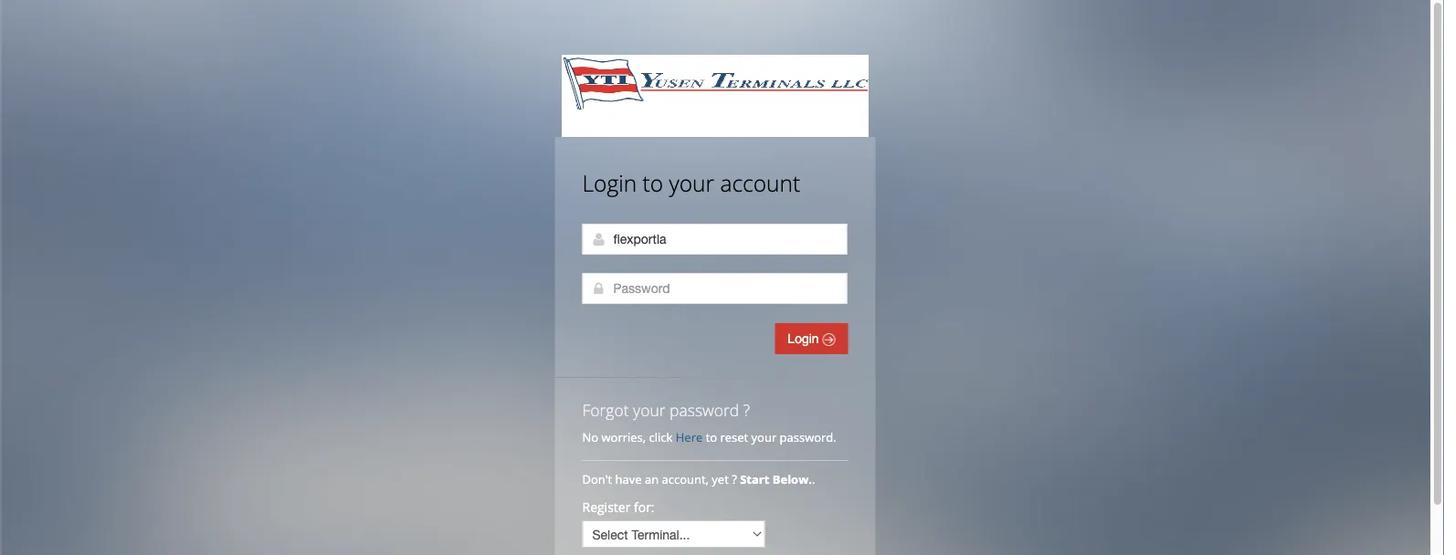 Task type: vqa. For each thing, say whether or not it's contained in the screenshot.
bottommost ?
yes



Task type: locate. For each thing, give the bounding box(es) containing it.
login to your account
[[582, 168, 800, 198]]

? up reset
[[743, 399, 750, 421]]

your right reset
[[751, 429, 777, 446]]

0 vertical spatial ?
[[743, 399, 750, 421]]

lock image
[[592, 281, 606, 296]]

forgot
[[582, 399, 629, 421]]

your
[[669, 168, 714, 198], [633, 399, 666, 421], [751, 429, 777, 446]]

0 horizontal spatial to
[[643, 168, 663, 198]]

0 horizontal spatial ?
[[732, 471, 737, 488]]

login
[[582, 168, 637, 198], [788, 332, 823, 346]]

?
[[743, 399, 750, 421], [732, 471, 737, 488]]

your up the username text box
[[669, 168, 714, 198]]

password
[[670, 399, 739, 421]]

1 horizontal spatial ?
[[743, 399, 750, 421]]

your up click
[[633, 399, 666, 421]]

to right here link
[[706, 429, 717, 446]]

login for login to your account
[[582, 168, 637, 198]]

0 vertical spatial your
[[669, 168, 714, 198]]

to up the username text box
[[643, 168, 663, 198]]

click
[[649, 429, 673, 446]]

0 vertical spatial login
[[582, 168, 637, 198]]

worries,
[[602, 429, 646, 446]]

1 horizontal spatial login
[[788, 332, 823, 346]]

to inside forgot your password ? no worries, click here to reset your password.
[[706, 429, 717, 446]]

? right yet
[[732, 471, 737, 488]]

password.
[[780, 429, 837, 446]]

? inside forgot your password ? no worries, click here to reset your password.
[[743, 399, 750, 421]]

login for login
[[788, 332, 823, 346]]

0 horizontal spatial your
[[633, 399, 666, 421]]

here
[[676, 429, 703, 446]]

0 horizontal spatial login
[[582, 168, 637, 198]]

have
[[615, 471, 642, 488]]

1 horizontal spatial to
[[706, 429, 717, 446]]

here link
[[676, 429, 703, 446]]

an
[[645, 471, 659, 488]]

1 vertical spatial login
[[788, 332, 823, 346]]

1 vertical spatial to
[[706, 429, 717, 446]]

below.
[[773, 471, 812, 488]]

no
[[582, 429, 599, 446]]

2 vertical spatial your
[[751, 429, 777, 446]]

0 vertical spatial to
[[643, 168, 663, 198]]

1 horizontal spatial your
[[669, 168, 714, 198]]

to
[[643, 168, 663, 198], [706, 429, 717, 446]]

account,
[[662, 471, 709, 488]]

login inside login button
[[788, 332, 823, 346]]

forgot your password ? no worries, click here to reset your password.
[[582, 399, 837, 446]]



Task type: describe. For each thing, give the bounding box(es) containing it.
account
[[720, 168, 800, 198]]

Username text field
[[582, 224, 847, 255]]

reset
[[720, 429, 748, 446]]

user image
[[592, 232, 606, 247]]

don't have an account, yet ? start below. .
[[582, 471, 818, 488]]

register
[[582, 498, 631, 516]]

swapright image
[[823, 333, 835, 346]]

login button
[[775, 323, 848, 354]]

1 vertical spatial ?
[[732, 471, 737, 488]]

Password password field
[[582, 273, 847, 304]]

yet
[[712, 471, 729, 488]]

register for:
[[582, 498, 655, 516]]

.
[[812, 471, 815, 488]]

for:
[[634, 498, 655, 516]]

1 vertical spatial your
[[633, 399, 666, 421]]

don't
[[582, 471, 612, 488]]

2 horizontal spatial your
[[751, 429, 777, 446]]

start
[[740, 471, 770, 488]]



